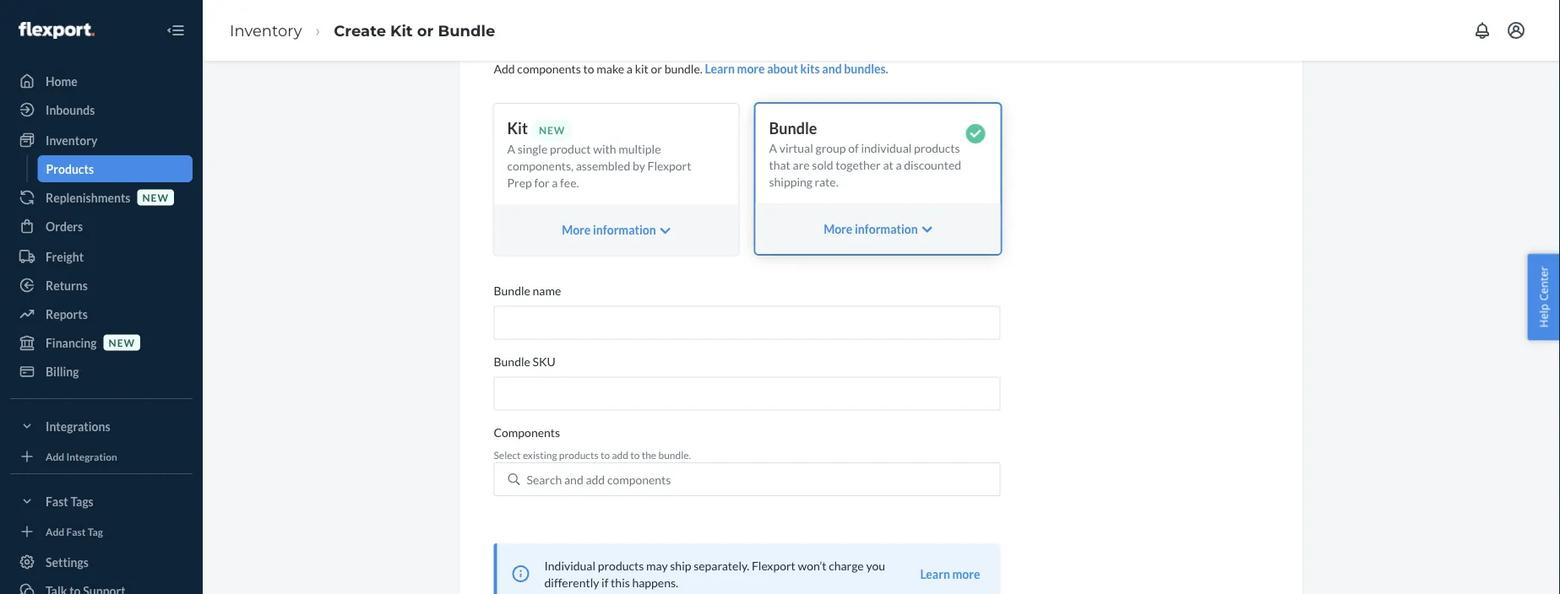 Task type: locate. For each thing, give the bounding box(es) containing it.
or right create
[[417, 21, 434, 40]]

a left kit at the top left of the page
[[627, 61, 633, 76]]

integrations
[[46, 419, 110, 434]]

assembled
[[576, 159, 630, 173]]

or
[[417, 21, 434, 40], [651, 61, 662, 76]]

add
[[612, 449, 628, 461], [586, 472, 605, 487]]

learn inside button
[[920, 567, 950, 581]]

close navigation image
[[166, 20, 186, 41]]

0 vertical spatial bundle.
[[664, 61, 703, 76]]

returns link
[[10, 272, 193, 299]]

new down products link
[[142, 191, 169, 203]]

0 vertical spatial or
[[417, 21, 434, 40]]

more
[[824, 222, 853, 236], [562, 223, 591, 237]]

products up discounted
[[914, 141, 960, 155]]

bundle inside bundle a virtual group of individual products that are sold together at a discounted shipping rate.
[[769, 119, 817, 137]]

bundle sku
[[494, 355, 556, 369]]

1 vertical spatial add
[[586, 472, 605, 487]]

1 vertical spatial new
[[109, 337, 135, 349]]

None text field
[[494, 306, 1000, 340], [494, 377, 1000, 411], [494, 306, 1000, 340], [494, 377, 1000, 411]]

0 horizontal spatial flexport
[[647, 159, 691, 173]]

learn more about kits and bundles. button
[[705, 60, 888, 77]]

more information
[[824, 222, 918, 236], [562, 223, 656, 237]]

flexport logo image
[[19, 22, 94, 39]]

0 horizontal spatial components
[[517, 61, 581, 76]]

inventory inside breadcrumbs navigation
[[230, 21, 302, 40]]

bundle
[[438, 21, 495, 40], [769, 119, 817, 137], [494, 284, 530, 298], [494, 355, 530, 369]]

more information for bundle
[[824, 222, 918, 236]]

financing
[[46, 336, 97, 350]]

a inside a single product with multiple components, assembled by flexport prep for a fee.
[[552, 176, 558, 190]]

0 horizontal spatial more
[[562, 223, 591, 237]]

1 horizontal spatial learn
[[920, 567, 950, 581]]

0 vertical spatial more
[[737, 61, 765, 76]]

1 vertical spatial inventory
[[46, 133, 97, 147]]

0 vertical spatial add
[[612, 449, 628, 461]]

fast inside dropdown button
[[46, 495, 68, 509]]

0 vertical spatial a
[[627, 61, 633, 76]]

1 vertical spatial components
[[607, 472, 671, 487]]

1 vertical spatial bundle.
[[658, 449, 691, 461]]

are
[[793, 158, 810, 172]]

freight
[[46, 250, 84, 264]]

inventory link
[[230, 21, 302, 40], [10, 127, 193, 154]]

2 vertical spatial a
[[552, 176, 558, 190]]

charge
[[829, 559, 864, 573]]

0 vertical spatial products
[[914, 141, 960, 155]]

1 vertical spatial or
[[651, 61, 662, 76]]

select existing products to add to the bundle.
[[494, 449, 691, 461]]

bundle name
[[494, 284, 561, 298]]

1 vertical spatial and
[[564, 472, 583, 487]]

to
[[583, 61, 594, 76], [600, 449, 610, 461], [630, 449, 640, 461]]

0 horizontal spatial kit
[[390, 21, 413, 40]]

billing
[[46, 364, 79, 379]]

bundle.
[[664, 61, 703, 76], [658, 449, 691, 461]]

search image
[[508, 474, 520, 485]]

0 vertical spatial flexport
[[647, 159, 691, 173]]

orders
[[46, 219, 83, 234]]

1 horizontal spatial inventory link
[[230, 21, 302, 40]]

products up the search and add components
[[559, 449, 599, 461]]

more information left chevron down icon at the right of the page
[[824, 222, 918, 236]]

a up that
[[769, 141, 777, 155]]

1 vertical spatial kit
[[507, 119, 528, 137]]

2 vertical spatial add
[[46, 526, 64, 538]]

kit
[[390, 21, 413, 40], [507, 119, 528, 137]]

1 horizontal spatial new
[[142, 191, 169, 203]]

about
[[767, 61, 798, 76]]

add fast tag link
[[10, 522, 193, 542]]

fast left tags
[[46, 495, 68, 509]]

if
[[601, 575, 609, 590]]

inbounds
[[46, 103, 95, 117]]

add for add fast tag
[[46, 526, 64, 538]]

0 horizontal spatial more
[[737, 61, 765, 76]]

1 horizontal spatial more information
[[824, 222, 918, 236]]

to up the search and add components
[[600, 449, 610, 461]]

information left chevron down icon at the right of the page
[[855, 222, 918, 236]]

0 horizontal spatial inventory
[[46, 133, 97, 147]]

home link
[[10, 68, 193, 95]]

or right kit at the top left of the page
[[651, 61, 662, 76]]

breadcrumbs navigation
[[216, 6, 509, 55]]

1 vertical spatial flexport
[[752, 559, 795, 573]]

0 horizontal spatial information
[[593, 223, 656, 237]]

0 horizontal spatial new
[[109, 337, 135, 349]]

help center
[[1536, 267, 1551, 328]]

more for kit
[[562, 223, 591, 237]]

0 horizontal spatial and
[[564, 472, 583, 487]]

a
[[769, 141, 777, 155], [507, 142, 515, 156]]

add components to make a kit or bundle. learn more about kits and bundles.
[[494, 61, 888, 76]]

products up "this"
[[598, 559, 644, 573]]

learn
[[705, 61, 735, 76], [920, 567, 950, 581]]

1 horizontal spatial a
[[627, 61, 633, 76]]

add for add integration
[[46, 451, 64, 463]]

new for financing
[[109, 337, 135, 349]]

1 horizontal spatial information
[[855, 222, 918, 236]]

0 vertical spatial new
[[142, 191, 169, 203]]

flexport left won't
[[752, 559, 795, 573]]

0 horizontal spatial a
[[507, 142, 515, 156]]

components
[[517, 61, 581, 76], [607, 472, 671, 487]]

to left the make
[[583, 61, 594, 76]]

bundle a virtual group of individual products that are sold together at a discounted shipping rate.
[[769, 119, 961, 189]]

1 vertical spatial more
[[952, 567, 980, 581]]

or inside breadcrumbs navigation
[[417, 21, 434, 40]]

new for replenishments
[[142, 191, 169, 203]]

new
[[142, 191, 169, 203], [109, 337, 135, 349]]

learn left about
[[705, 61, 735, 76]]

2 horizontal spatial a
[[896, 158, 902, 172]]

kit
[[635, 61, 649, 76]]

more information left chevron down image on the top left of the page
[[562, 223, 656, 237]]

new
[[539, 124, 565, 136]]

0 horizontal spatial more information
[[562, 223, 656, 237]]

more
[[737, 61, 765, 76], [952, 567, 980, 581]]

fast left tag
[[66, 526, 86, 538]]

kit right create
[[390, 21, 413, 40]]

1 horizontal spatial and
[[822, 61, 842, 76]]

fee.
[[560, 176, 579, 190]]

2 vertical spatial products
[[598, 559, 644, 573]]

0 horizontal spatial add
[[586, 472, 605, 487]]

and right the kits
[[822, 61, 842, 76]]

products
[[914, 141, 960, 155], [559, 449, 599, 461], [598, 559, 644, 573]]

flexport inside a single product with multiple components, assembled by flexport prep for a fee.
[[647, 159, 691, 173]]

add left the
[[612, 449, 628, 461]]

information
[[855, 222, 918, 236], [593, 223, 656, 237]]

to left the
[[630, 449, 640, 461]]

1 horizontal spatial more
[[952, 567, 980, 581]]

1 vertical spatial a
[[896, 158, 902, 172]]

the
[[642, 449, 656, 461]]

more down fee.
[[562, 223, 591, 237]]

returns
[[46, 278, 88, 293]]

a
[[627, 61, 633, 76], [896, 158, 902, 172], [552, 176, 558, 190]]

components left the make
[[517, 61, 581, 76]]

settings
[[46, 555, 89, 570]]

components down the
[[607, 472, 671, 487]]

learn right you
[[920, 567, 950, 581]]

1 horizontal spatial flexport
[[752, 559, 795, 573]]

0 horizontal spatial a
[[552, 176, 558, 190]]

inbounds link
[[10, 96, 193, 123]]

0 vertical spatial kit
[[390, 21, 413, 40]]

0 vertical spatial inventory
[[230, 21, 302, 40]]

0 vertical spatial add
[[494, 61, 515, 76]]

a right for
[[552, 176, 558, 190]]

add
[[494, 61, 515, 76], [46, 451, 64, 463], [46, 526, 64, 538]]

1 vertical spatial learn
[[920, 567, 950, 581]]

kit up single
[[507, 119, 528, 137]]

bundles.
[[844, 61, 888, 76]]

more down rate. on the right top of page
[[824, 222, 853, 236]]

bundle inside breadcrumbs navigation
[[438, 21, 495, 40]]

1 horizontal spatial or
[[651, 61, 662, 76]]

together
[[836, 158, 881, 172]]

a inside bundle a virtual group of individual products that are sold together at a discounted shipping rate.
[[769, 141, 777, 155]]

1 horizontal spatial kit
[[507, 119, 528, 137]]

a right at
[[896, 158, 902, 172]]

and right search
[[564, 472, 583, 487]]

1 vertical spatial add
[[46, 451, 64, 463]]

1 horizontal spatial more
[[824, 222, 853, 236]]

0 vertical spatial learn
[[705, 61, 735, 76]]

0 vertical spatial inventory link
[[230, 21, 302, 40]]

individual
[[544, 559, 596, 573]]

kits
[[800, 61, 820, 76]]

flexport right the by
[[647, 159, 691, 173]]

a left single
[[507, 142, 515, 156]]

0 horizontal spatial inventory link
[[10, 127, 193, 154]]

1 vertical spatial inventory link
[[10, 127, 193, 154]]

new down reports "link"
[[109, 337, 135, 349]]

add down the select existing products to add to the bundle.
[[586, 472, 605, 487]]

with
[[593, 142, 616, 156]]

0 vertical spatial fast
[[46, 495, 68, 509]]

information left chevron down image on the top left of the page
[[593, 223, 656, 237]]

sold
[[812, 158, 833, 172]]

shipping
[[769, 174, 812, 189]]

for
[[534, 176, 550, 190]]

information for bundle
[[855, 222, 918, 236]]

1 horizontal spatial inventory
[[230, 21, 302, 40]]

0 horizontal spatial or
[[417, 21, 434, 40]]

multiple
[[618, 142, 661, 156]]

reports
[[46, 307, 88, 321]]

help center button
[[1527, 254, 1560, 341]]

add for add components to make a kit or bundle. learn more about kits and bundles.
[[494, 61, 515, 76]]

bundle. right kit at the top left of the page
[[664, 61, 703, 76]]

1 horizontal spatial a
[[769, 141, 777, 155]]

reports link
[[10, 301, 193, 328]]

and
[[822, 61, 842, 76], [564, 472, 583, 487]]

bundle. right the
[[658, 449, 691, 461]]



Task type: describe. For each thing, give the bounding box(es) containing it.
settings link
[[10, 549, 193, 576]]

products
[[46, 162, 94, 176]]

integration
[[66, 451, 117, 463]]

virtual
[[779, 141, 813, 155]]

this
[[611, 575, 630, 590]]

flexport inside individual products may ship separately. flexport won't charge you differently if this happens.
[[752, 559, 795, 573]]

bundle. for or
[[664, 61, 703, 76]]

1 horizontal spatial components
[[607, 472, 671, 487]]

a inside a single product with multiple components, assembled by flexport prep for a fee.
[[507, 142, 515, 156]]

fast tags
[[46, 495, 94, 509]]

chevron down image
[[922, 224, 932, 236]]

won't
[[798, 559, 826, 573]]

bundle for bundle sku
[[494, 355, 530, 369]]

1 vertical spatial fast
[[66, 526, 86, 538]]

create
[[334, 21, 386, 40]]

by
[[633, 159, 645, 173]]

single
[[518, 142, 548, 156]]

create kit or bundle
[[334, 21, 495, 40]]

existing
[[523, 449, 557, 461]]

tags
[[70, 495, 94, 509]]

0 vertical spatial components
[[517, 61, 581, 76]]

select
[[494, 449, 521, 461]]

billing link
[[10, 358, 193, 385]]

components
[[494, 426, 560, 440]]

chevron down image
[[660, 225, 671, 237]]

add integration
[[46, 451, 117, 463]]

2 horizontal spatial to
[[630, 449, 640, 461]]

0 horizontal spatial to
[[583, 61, 594, 76]]

products inside individual products may ship separately. flexport won't charge you differently if this happens.
[[598, 559, 644, 573]]

separately.
[[694, 559, 749, 573]]

1 horizontal spatial add
[[612, 449, 628, 461]]

open notifications image
[[1472, 20, 1492, 41]]

check image
[[966, 124, 985, 144]]

group
[[815, 141, 846, 155]]

more information for kit
[[562, 223, 656, 237]]

learn more
[[920, 567, 980, 581]]

search
[[527, 472, 562, 487]]

add integration link
[[10, 447, 193, 467]]

open account menu image
[[1506, 20, 1526, 41]]

ship
[[670, 559, 691, 573]]

bundle for bundle a virtual group of individual products that are sold together at a discounted shipping rate.
[[769, 119, 817, 137]]

tag
[[88, 526, 103, 538]]

fast tags button
[[10, 488, 193, 515]]

sku
[[533, 355, 556, 369]]

prep
[[507, 176, 532, 190]]

center
[[1536, 267, 1551, 301]]

products inside bundle a virtual group of individual products that are sold together at a discounted shipping rate.
[[914, 141, 960, 155]]

happens.
[[632, 575, 678, 590]]

more for bundle
[[824, 222, 853, 236]]

orders link
[[10, 213, 193, 240]]

differently
[[544, 575, 599, 590]]

individual
[[861, 141, 912, 155]]

products link
[[38, 155, 193, 182]]

help
[[1536, 304, 1551, 328]]

bundle. for the
[[658, 449, 691, 461]]

of
[[848, 141, 859, 155]]

integrations button
[[10, 413, 193, 440]]

home
[[46, 74, 78, 88]]

information for kit
[[593, 223, 656, 237]]

that
[[769, 158, 790, 172]]

more inside button
[[952, 567, 980, 581]]

search and add components
[[527, 472, 671, 487]]

freight link
[[10, 243, 193, 270]]

name
[[533, 284, 561, 298]]

bundle for bundle name
[[494, 284, 530, 298]]

discounted
[[904, 158, 961, 172]]

1 horizontal spatial to
[[600, 449, 610, 461]]

may
[[646, 559, 668, 573]]

kit inside breadcrumbs navigation
[[390, 21, 413, 40]]

learn more button
[[920, 566, 980, 583]]

add fast tag
[[46, 526, 103, 538]]

inventory link inside breadcrumbs navigation
[[230, 21, 302, 40]]

a inside bundle a virtual group of individual products that are sold together at a discounted shipping rate.
[[896, 158, 902, 172]]

rate.
[[815, 174, 838, 189]]

you
[[866, 559, 885, 573]]

product
[[550, 142, 591, 156]]

individual products may ship separately. flexport won't charge you differently if this happens.
[[544, 559, 885, 590]]

0 horizontal spatial learn
[[705, 61, 735, 76]]

components,
[[507, 159, 574, 173]]

make
[[597, 61, 624, 76]]

at
[[883, 158, 893, 172]]

create kit or bundle link
[[334, 21, 495, 40]]

replenishments
[[46, 190, 130, 205]]

a single product with multiple components, assembled by flexport prep for a fee.
[[507, 142, 691, 190]]

1 vertical spatial products
[[559, 449, 599, 461]]

0 vertical spatial and
[[822, 61, 842, 76]]



Task type: vqa. For each thing, say whether or not it's contained in the screenshot.
Term
no



